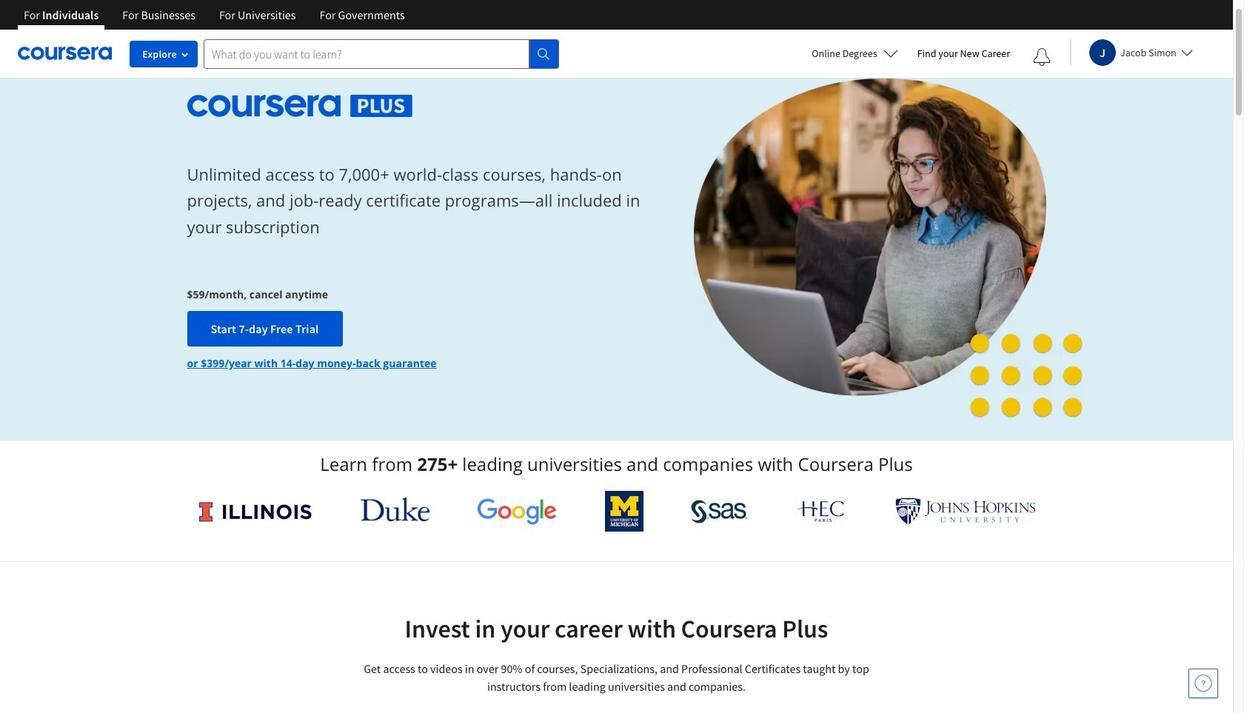 Task type: vqa. For each thing, say whether or not it's contained in the screenshot.
HEC Paris image at the right bottom
yes



Task type: describe. For each thing, give the bounding box(es) containing it.
duke university image
[[361, 498, 429, 521]]

What do you want to learn? text field
[[204, 39, 529, 68]]

coursera plus image
[[187, 95, 412, 117]]

sas image
[[691, 499, 747, 523]]



Task type: locate. For each thing, give the bounding box(es) containing it.
university of michigan image
[[605, 491, 643, 532]]

university of illinois at urbana-champaign image
[[197, 499, 313, 523]]

banner navigation
[[12, 0, 417, 41]]

None search field
[[204, 39, 559, 68]]

help center image
[[1194, 675, 1212, 692]]

google image
[[477, 498, 557, 525]]

hec paris image
[[795, 496, 847, 527]]

coursera image
[[18, 42, 112, 65]]

johns hopkins university image
[[895, 498, 1036, 525]]



